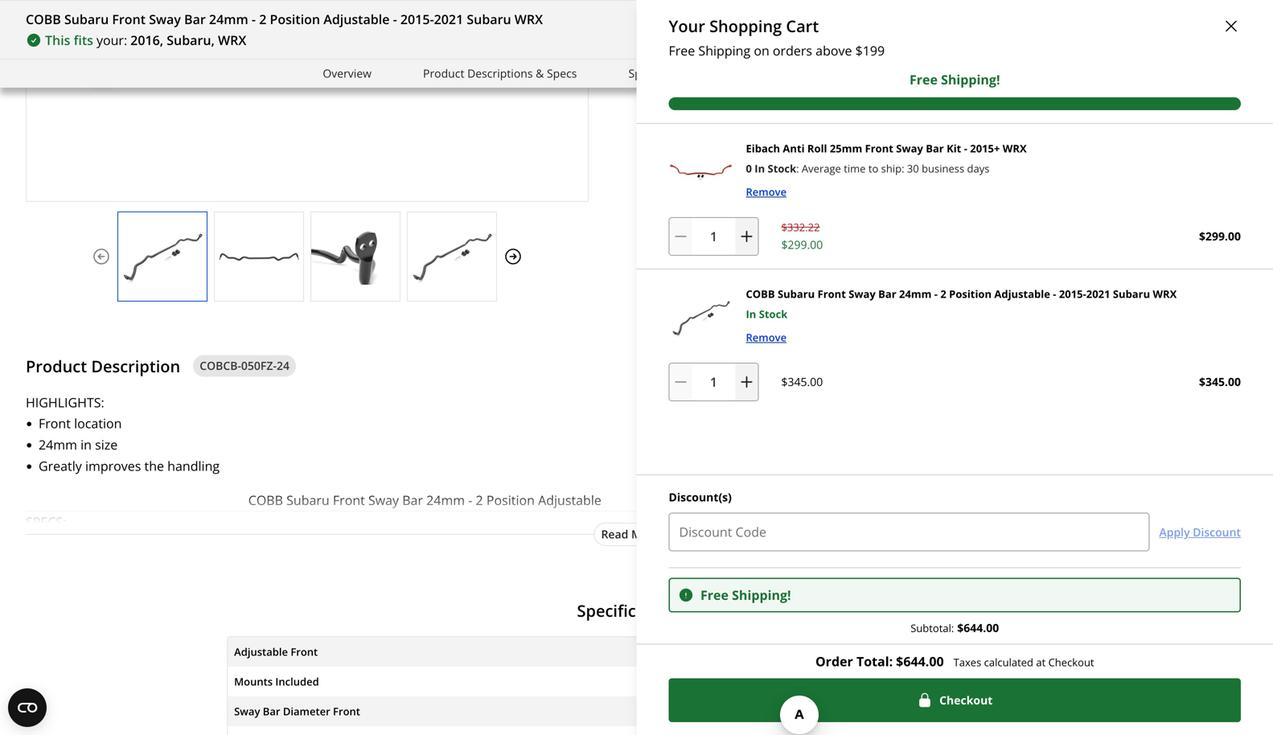 Task type: vqa. For each thing, say whether or not it's contained in the screenshot.
2nd Product from right
no



Task type: describe. For each thing, give the bounding box(es) containing it.
wrx inside eibach anti roll 25mm front sway bar kit - 2015+ wrx 0 in stock : average time to ship: 30 business days
[[1003, 141, 1027, 156]]

your shopping cart
[[669, 15, 819, 37]]

open widget image
[[8, 689, 47, 727]]

part
[[836, 144, 861, 162]]

eibach anti roll 25mm front sway bar kit - 2015+ wrx 0 in stock : average time to ship: 30 business days
[[746, 141, 1027, 176]]

full
[[986, 144, 1004, 162]]

shopping
[[710, 15, 782, 37]]

30
[[907, 161, 919, 176]]

stock inside eibach anti roll 25mm front sway bar kit - 2015+ wrx 0 in stock : average time to ship: 30 business days
[[768, 161, 797, 176]]

1 horizontal spatial your:
[[714, 44, 745, 61]]

subtotal:
[[911, 621, 954, 635]]

wrx inside cobb subaru front sway bar 24mm - 2 position adjustable - 2015-2021 subaru wrx in stock
[[1153, 287, 1177, 301]]

shipping
[[699, 42, 751, 59]]

$332.22 $299.00
[[782, 220, 823, 252]]

increment image
[[739, 228, 755, 245]]

199
[[863, 42, 885, 59]]

2015- for cobb subaru front sway bar 24mm - 2 position adjustable - 2015-2021 subaru wrx in stock
[[1059, 287, 1087, 301]]

0 horizontal spatial $299.00
[[782, 237, 823, 252]]

decrement image
[[673, 374, 689, 390]]

taxes
[[954, 655, 982, 670]]

is
[[864, 144, 873, 162]]

at
[[1037, 655, 1046, 670]]

this part is new and carries a full manufacturer warranty. see manufacturer's website for additional details.
[[637, 144, 1176, 182]]

checkout button
[[669, 678, 1241, 722]]

roll
[[808, 141, 827, 156]]

$
[[856, 42, 863, 59]]

2021 for cobb subaru front sway bar 24mm - 2 position adjustable - 2015-2021 subaru wrx this fits your: 2016, subaru, wrx
[[434, 10, 464, 28]]

- inside eibach anti roll 25mm front sway bar kit - 2015+ wrx 0 in stock : average time to ship: 30 business days
[[964, 141, 968, 156]]

eibach
[[746, 141, 780, 156]]

your
[[669, 15, 705, 37]]

discount(s)
[[669, 489, 732, 505]]

0 vertical spatial free shipping!
[[910, 71, 1000, 88]]

this inside cobb subaru front sway bar 24mm - 2 position adjustable - 2015-2021 subaru wrx this fits your: 2016, subaru, wrx
[[45, 31, 70, 49]]

bar for fits
[[184, 10, 206, 28]]

manufacturer's
[[637, 165, 729, 182]]

remove button for $345.00
[[746, 329, 787, 346]]

0 horizontal spatial free
[[669, 42, 695, 59]]

1 vertical spatial $644.00
[[896, 653, 944, 670]]

0 horizontal spatial free shipping!
[[701, 587, 791, 604]]

front inside eibach anti roll 25mm front sway bar kit - 2015+ wrx 0 in stock : average time to ship: 30 business days
[[865, 141, 894, 156]]

position for stock
[[949, 287, 992, 301]]

specifications
[[577, 600, 684, 622]]

cart
[[786, 15, 819, 37]]

in inside eibach anti roll 25mm front sway bar kit - 2015+ wrx 0 in stock : average time to ship: 30 business days
[[755, 161, 765, 176]]

this for this fits your: 2016, subaru, wrx
[[663, 44, 688, 61]]

0
[[746, 161, 752, 176]]

2 for fits
[[259, 10, 267, 28]]

$332.22
[[782, 220, 820, 235]]

above
[[816, 42, 852, 59]]

25mm
[[830, 141, 863, 156]]

cobb subaru front sway bar 24mm - 2 position adjustable - 2015-2021 subaru wrx this fits your: 2016, subaru, wrx
[[26, 10, 543, 49]]

a
[[975, 144, 982, 162]]

2 vertical spatial free
[[701, 587, 729, 604]]

new
[[877, 144, 902, 162]]

more
[[632, 527, 660, 542]]

and
[[905, 144, 928, 162]]

order total: $644.00
[[816, 653, 944, 670]]

1 horizontal spatial checkout
[[1049, 655, 1095, 670]]

business
[[922, 161, 965, 176]]

eibach anti roll 25mm front sway bar kit - 2015+ wrx link
[[746, 141, 1027, 156]]

0 vertical spatial shipping!
[[941, 71, 1000, 88]]

2021 for cobb subaru front sway bar 24mm - 2 position adjustable - 2015-2021 subaru wrx in stock
[[1087, 287, 1111, 301]]

2015- for cobb subaru front sway bar 24mm - 2 position adjustable - 2015-2021 subaru wrx this fits your: 2016, subaru, wrx
[[401, 10, 434, 28]]

1 vertical spatial shipping!
[[732, 587, 791, 604]]

cobb subaru front sway bar 24mm - 2 position adjustable - 2015-2021 subaru wrx link
[[746, 287, 1177, 301]]

1 horizontal spatial subaru,
[[785, 44, 833, 61]]

this for this part is new and carries a full manufacturer warranty. see manufacturer's website for additional details.
[[808, 144, 832, 162]]

remove for $345.00
[[746, 330, 787, 345]]

details.
[[866, 165, 909, 182]]

0 vertical spatial $644.00
[[958, 620, 999, 636]]

front for stock
[[818, 287, 846, 301]]

your: inside cobb subaru front sway bar 24mm - 2 position adjustable - 2015-2021 subaru wrx this fits your: 2016, subaru, wrx
[[97, 31, 127, 49]]

adjustable for cobb subaru front sway bar 24mm - 2 position adjustable - 2015-2021 subaru wrx this fits your: 2016, subaru, wrx
[[324, 10, 390, 28]]

days
[[967, 161, 990, 176]]



Task type: locate. For each thing, give the bounding box(es) containing it.
0 vertical spatial remove button
[[746, 183, 787, 200]]

0 horizontal spatial 24mm
[[209, 10, 248, 28]]

fits
[[74, 31, 93, 49], [692, 44, 711, 61]]

front inside cobb subaru front sway bar 24mm - 2 position adjustable - 2015-2021 subaru wrx this fits your: 2016, subaru, wrx
[[112, 10, 146, 28]]

stock down anti
[[768, 161, 797, 176]]

1 horizontal spatial 2016,
[[748, 44, 781, 61]]

0 vertical spatial free
[[669, 42, 695, 59]]

front inside cobb subaru front sway bar 24mm - 2 position adjustable - 2015-2021 subaru wrx in stock
[[818, 287, 846, 301]]

subaru,
[[167, 31, 215, 49], [785, 44, 833, 61]]

0 horizontal spatial sway
[[149, 10, 181, 28]]

Discount Code field
[[669, 513, 1150, 552]]

1 horizontal spatial front
[[818, 287, 846, 301]]

1 horizontal spatial free shipping!
[[910, 71, 1000, 88]]

2 inside cobb subaru front sway bar 24mm - 2 position adjustable - 2015-2021 subaru wrx in stock
[[941, 287, 947, 301]]

sway inside cobb subaru front sway bar 24mm - 2 position adjustable - 2015-2021 subaru wrx this fits your: 2016, subaru, wrx
[[149, 10, 181, 28]]

on
[[754, 42, 770, 59]]

1 vertical spatial 2015-
[[1059, 287, 1087, 301]]

1 vertical spatial front
[[865, 141, 894, 156]]

2 horizontal spatial bar
[[926, 141, 944, 156]]

1 horizontal spatial adjustable
[[995, 287, 1051, 301]]

0 vertical spatial 2015-
[[401, 10, 434, 28]]

shipping!
[[941, 71, 1000, 88], [732, 587, 791, 604]]

bar inside cobb subaru front sway bar 24mm - 2 position adjustable - 2015-2021 subaru wrx in stock
[[879, 287, 897, 301]]

1 horizontal spatial 2015-
[[1059, 287, 1087, 301]]

free
[[669, 42, 695, 59], [910, 71, 938, 88], [701, 587, 729, 604]]

0 vertical spatial stock
[[768, 161, 797, 176]]

front
[[112, 10, 146, 28], [865, 141, 894, 156], [818, 287, 846, 301]]

1 horizontal spatial $345.00
[[1200, 374, 1241, 389]]

cobb subaru front sway bar 24mm - 2 position adjustable - 2015-2021 subaru wrx in stock
[[746, 287, 1177, 322]]

remove up increment icon
[[746, 330, 787, 345]]

read more
[[601, 527, 660, 542]]

0 vertical spatial in
[[755, 161, 765, 176]]

stock inside cobb subaru front sway bar 24mm - 2 position adjustable - 2015-2021 subaru wrx in stock
[[759, 307, 788, 322]]

2 horizontal spatial front
[[865, 141, 894, 156]]

wrx
[[515, 10, 543, 28], [218, 31, 246, 49], [836, 44, 864, 61], [1003, 141, 1027, 156], [1153, 287, 1177, 301]]

adjustable inside cobb subaru front sway bar 24mm - 2 position adjustable - 2015-2021 subaru wrx in stock
[[995, 287, 1051, 301]]

0 vertical spatial 24mm
[[209, 10, 248, 28]]

remove button up increment icon
[[746, 329, 787, 346]]

0 horizontal spatial cobb
[[26, 10, 61, 28]]

2 horizontal spatial sway
[[896, 141, 923, 156]]

checkout right at
[[1049, 655, 1095, 670]]

order
[[816, 653, 853, 670]]

2 vertical spatial bar
[[879, 287, 897, 301]]

1 horizontal spatial position
[[949, 287, 992, 301]]

1 horizontal spatial cobb
[[746, 287, 775, 301]]

1 horizontal spatial fits
[[692, 44, 711, 61]]

$345.00
[[782, 374, 823, 389], [1200, 374, 1241, 389]]

stock right cobcb-050fz-24 cobb subaru front sway bar 24mm - 2 position adjustable - 2015-2021 subaru wrx, image in the top of the page
[[759, 307, 788, 322]]

sway inside eibach anti roll 25mm front sway bar kit - 2015+ wrx 0 in stock : average time to ship: 30 business days
[[896, 141, 923, 156]]

your shopping cart dialog
[[637, 0, 1274, 735]]

2 for stock
[[941, 287, 947, 301]]

2
[[259, 10, 267, 28], [941, 287, 947, 301]]

orders
[[773, 42, 813, 59]]

cobb inside cobb subaru front sway bar 24mm - 2 position adjustable - 2015-2021 subaru wrx in stock
[[746, 287, 775, 301]]

0 horizontal spatial fits
[[74, 31, 93, 49]]

2021 inside cobb subaru front sway bar 24mm - 2 position adjustable - 2015-2021 subaru wrx in stock
[[1087, 287, 1111, 301]]

position inside cobb subaru front sway bar 24mm - 2 position adjustable - 2015-2021 subaru wrx in stock
[[949, 287, 992, 301]]

2016,
[[130, 31, 163, 49], [748, 44, 781, 61]]

0 horizontal spatial adjustable
[[324, 10, 390, 28]]

None number field
[[669, 217, 759, 256], [669, 363, 759, 401], [669, 217, 759, 256], [669, 363, 759, 401]]

-
[[252, 10, 256, 28], [393, 10, 397, 28], [964, 141, 968, 156], [935, 287, 938, 301], [1053, 287, 1057, 301]]

cobcb-050fz-24 cobb subaru front sway bar 24mm - 2 position adjustable - 2015-2021 subaru wrx, image
[[669, 286, 733, 350]]

subtotal: $644.00
[[911, 620, 999, 636]]

0 vertical spatial position
[[270, 10, 320, 28]]

0 horizontal spatial 2021
[[434, 10, 464, 28]]

adjustable for cobb subaru front sway bar 24mm - 2 position adjustable - 2015-2021 subaru wrx in stock
[[995, 287, 1051, 301]]

2 horizontal spatial this
[[808, 144, 832, 162]]

read
[[601, 527, 629, 542]]

carries
[[931, 144, 972, 162]]

$299.00
[[1200, 229, 1241, 244], [782, 237, 823, 252]]

cobb
[[26, 10, 61, 28], [746, 287, 775, 301]]

1 horizontal spatial $299.00
[[1200, 229, 1241, 244]]

remove button down website
[[746, 183, 787, 200]]

remove
[[746, 184, 787, 199], [746, 330, 787, 345]]

warranty.
[[1094, 144, 1151, 162]]

2015+
[[970, 141, 1000, 156]]

sway for fits
[[149, 10, 181, 28]]

total:
[[857, 653, 893, 670]]

1 vertical spatial 2021
[[1087, 287, 1111, 301]]

bar
[[184, 10, 206, 28], [926, 141, 944, 156], [879, 287, 897, 301]]

1 $345.00 from the left
[[782, 374, 823, 389]]

adjustable
[[324, 10, 390, 28], [995, 287, 1051, 301]]

0 vertical spatial 2
[[259, 10, 267, 28]]

checkout down taxes
[[940, 693, 993, 708]]

1 horizontal spatial 24mm
[[899, 287, 932, 301]]

free shipping!
[[910, 71, 1000, 88], [701, 587, 791, 604]]

1 vertical spatial remove button
[[746, 329, 787, 346]]

0 horizontal spatial 2
[[259, 10, 267, 28]]

1 horizontal spatial 2021
[[1087, 287, 1111, 301]]

0 horizontal spatial checkout
[[940, 693, 993, 708]]

1 vertical spatial 2
[[941, 287, 947, 301]]

24mm for fits
[[209, 10, 248, 28]]

fits inside cobb subaru front sway bar 24mm - 2 position adjustable - 2015-2021 subaru wrx this fits your: 2016, subaru, wrx
[[74, 31, 93, 49]]

in
[[755, 161, 765, 176], [746, 307, 757, 322]]

2016, inside cobb subaru front sway bar 24mm - 2 position adjustable - 2015-2021 subaru wrx this fits your: 2016, subaru, wrx
[[130, 31, 163, 49]]

stock
[[768, 161, 797, 176], [759, 307, 788, 322]]

2021 inside cobb subaru front sway bar 24mm - 2 position adjustable - 2015-2021 subaru wrx this fits your: 2016, subaru, wrx
[[434, 10, 464, 28]]

0 vertical spatial cobb
[[26, 10, 61, 28]]

0 horizontal spatial 2016,
[[130, 31, 163, 49]]

bar inside eibach anti roll 25mm front sway bar kit - 2015+ wrx 0 in stock : average time to ship: 30 business days
[[926, 141, 944, 156]]

0 vertical spatial 2021
[[434, 10, 464, 28]]

2 vertical spatial front
[[818, 287, 846, 301]]

$644.00 up taxes
[[958, 620, 999, 636]]

checkout link
[[669, 678, 1241, 722]]

1 horizontal spatial bar
[[879, 287, 897, 301]]

position for fits
[[270, 10, 320, 28]]

2 inside cobb subaru front sway bar 24mm - 2 position adjustable - 2015-2021 subaru wrx this fits your: 2016, subaru, wrx
[[259, 10, 267, 28]]

ship:
[[881, 161, 905, 176]]

1 vertical spatial 24mm
[[899, 287, 932, 301]]

this
[[45, 31, 70, 49], [663, 44, 688, 61], [808, 144, 832, 162]]

0 horizontal spatial bar
[[184, 10, 206, 28]]

2 vertical spatial sway
[[849, 287, 876, 301]]

0 vertical spatial sway
[[149, 10, 181, 28]]

$644.00 down subtotal:
[[896, 653, 944, 670]]

1 horizontal spatial shipping!
[[941, 71, 1000, 88]]

remove for $299.00
[[746, 184, 787, 199]]

remove button for $299.00
[[746, 183, 787, 200]]

subaru, inside cobb subaru front sway bar 24mm - 2 position adjustable - 2015-2021 subaru wrx this fits your: 2016, subaru, wrx
[[167, 31, 215, 49]]

1 vertical spatial remove
[[746, 330, 787, 345]]

remove button
[[746, 183, 787, 200], [746, 329, 787, 346]]

sway
[[149, 10, 181, 28], [896, 141, 923, 156], [849, 287, 876, 301]]

this fits your: 2016, subaru, wrx
[[663, 44, 864, 61]]

free shipping on orders above $ 199
[[669, 42, 885, 59]]

time
[[844, 161, 866, 176]]

2 remove button from the top
[[746, 329, 787, 346]]

adjustable inside cobb subaru front sway bar 24mm - 2 position adjustable - 2015-2021 subaru wrx this fits your: 2016, subaru, wrx
[[324, 10, 390, 28]]

cobb inside cobb subaru front sway bar 24mm - 2 position adjustable - 2015-2021 subaru wrx this fits your: 2016, subaru, wrx
[[26, 10, 61, 28]]

increment image
[[739, 374, 755, 390]]

position
[[270, 10, 320, 28], [949, 287, 992, 301]]

sway inside cobb subaru front sway bar 24mm - 2 position adjustable - 2015-2021 subaru wrx in stock
[[849, 287, 876, 301]]

cobb for in
[[746, 287, 775, 301]]

2 horizontal spatial free
[[910, 71, 938, 88]]

0 horizontal spatial your:
[[97, 31, 127, 49]]

bar inside cobb subaru front sway bar 24mm - 2 position adjustable - 2015-2021 subaru wrx this fits your: 2016, subaru, wrx
[[184, 10, 206, 28]]

warranty:
[[740, 144, 805, 162]]

1 vertical spatial stock
[[759, 307, 788, 322]]

1 vertical spatial cobb
[[746, 287, 775, 301]]

manufacturer's warranty:
[[637, 144, 805, 162]]

2 remove from the top
[[746, 330, 787, 345]]

sway for stock
[[849, 287, 876, 301]]

1 vertical spatial free
[[910, 71, 938, 88]]

24mm for stock
[[899, 287, 932, 301]]

taxes calculated at checkout
[[954, 655, 1095, 670]]

:
[[797, 161, 799, 176]]

anti
[[783, 141, 805, 156]]

0 horizontal spatial position
[[270, 10, 320, 28]]

2 $345.00 from the left
[[1200, 374, 1241, 389]]

1 horizontal spatial $644.00
[[958, 620, 999, 636]]

0 horizontal spatial front
[[112, 10, 146, 28]]

0 vertical spatial remove
[[746, 184, 787, 199]]

1 vertical spatial sway
[[896, 141, 923, 156]]

0 horizontal spatial subaru,
[[167, 31, 215, 49]]

position inside cobb subaru front sway bar 24mm - 2 position adjustable - 2015-2021 subaru wrx this fits your: 2016, subaru, wrx
[[270, 10, 320, 28]]

see
[[1154, 144, 1176, 162]]

1 horizontal spatial free
[[701, 587, 729, 604]]

eib7727.310 eibach anti roll 25mm front sway bar kit - 2015+ wrx, image
[[669, 140, 733, 204]]

manufacturer's
[[637, 144, 737, 162]]

2015- inside cobb subaru front sway bar 24mm - 2 position adjustable - 2015-2021 subaru wrx in stock
[[1059, 287, 1087, 301]]

1 vertical spatial checkout
[[940, 693, 993, 708]]

0 horizontal spatial shipping!
[[732, 587, 791, 604]]

calculated
[[984, 655, 1034, 670]]

24mm
[[209, 10, 248, 28], [899, 287, 932, 301]]

2015-
[[401, 10, 434, 28], [1059, 287, 1087, 301]]

average
[[802, 161, 841, 176]]

for
[[782, 165, 799, 182]]

1 vertical spatial free shipping!
[[701, 587, 791, 604]]

additional
[[803, 165, 863, 182]]

0 vertical spatial checkout
[[1049, 655, 1095, 670]]

0 vertical spatial adjustable
[[324, 10, 390, 28]]

$644.00
[[958, 620, 999, 636], [896, 653, 944, 670]]

1 remove from the top
[[746, 184, 787, 199]]

to
[[869, 161, 879, 176]]

1 vertical spatial in
[[746, 307, 757, 322]]

0 horizontal spatial this
[[45, 31, 70, 49]]

1 horizontal spatial sway
[[849, 287, 876, 301]]

website
[[732, 165, 779, 182]]

cobb for this
[[26, 10, 61, 28]]

24mm inside cobb subaru front sway bar 24mm - 2 position adjustable - 2015-2021 subaru wrx this fits your: 2016, subaru, wrx
[[209, 10, 248, 28]]

0 horizontal spatial $644.00
[[896, 653, 944, 670]]

bar for stock
[[879, 287, 897, 301]]

1 remove button from the top
[[746, 183, 787, 200]]

decrement image
[[673, 228, 689, 245]]

in inside cobb subaru front sway bar 24mm - 2 position adjustable - 2015-2021 subaru wrx in stock
[[746, 307, 757, 322]]

2021
[[434, 10, 464, 28], [1087, 287, 1111, 301]]

1 vertical spatial bar
[[926, 141, 944, 156]]

0 horizontal spatial $345.00
[[782, 374, 823, 389]]

kit
[[947, 141, 962, 156]]

0 horizontal spatial 2015-
[[401, 10, 434, 28]]

24mm inside cobb subaru front sway bar 24mm - 2 position adjustable - 2015-2021 subaru wrx in stock
[[899, 287, 932, 301]]

in right cobcb-050fz-24 cobb subaru front sway bar 24mm - 2 position adjustable - 2015-2021 subaru wrx, image in the top of the page
[[746, 307, 757, 322]]

0 vertical spatial front
[[112, 10, 146, 28]]

1 vertical spatial position
[[949, 287, 992, 301]]

in right the 0
[[755, 161, 765, 176]]

0 vertical spatial bar
[[184, 10, 206, 28]]

1 vertical spatial adjustable
[[995, 287, 1051, 301]]

1 horizontal spatial this
[[663, 44, 688, 61]]

checkout
[[1049, 655, 1095, 670], [940, 693, 993, 708]]

1 horizontal spatial 2
[[941, 287, 947, 301]]

this inside this part is new and carries a full manufacturer warranty. see manufacturer's website for additional details.
[[808, 144, 832, 162]]

remove down website
[[746, 184, 787, 199]]

subaru
[[64, 10, 109, 28], [467, 10, 511, 28], [778, 287, 815, 301], [1113, 287, 1151, 301]]

front for fits
[[112, 10, 146, 28]]

checkout inside button
[[940, 693, 993, 708]]

manufacturer
[[1008, 144, 1090, 162]]

your:
[[97, 31, 127, 49], [714, 44, 745, 61]]

2015- inside cobb subaru front sway bar 24mm - 2 position adjustable - 2015-2021 subaru wrx this fits your: 2016, subaru, wrx
[[401, 10, 434, 28]]



